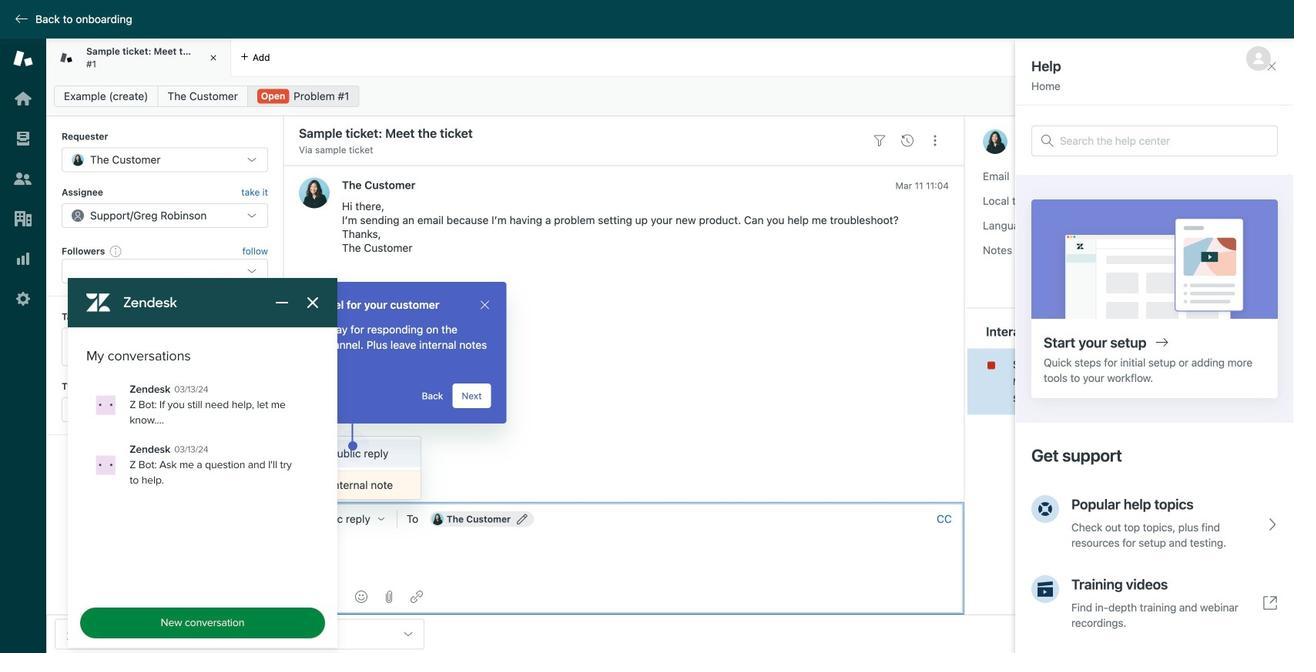 Task type: vqa. For each thing, say whether or not it's contained in the screenshot.
OPTION
no



Task type: locate. For each thing, give the bounding box(es) containing it.
close image
[[206, 50, 221, 65], [479, 299, 491, 311]]

Subject field
[[296, 124, 863, 143]]

1 vertical spatial close image
[[479, 299, 491, 311]]

format text image
[[327, 591, 340, 603]]

add attachment image
[[383, 591, 395, 603]]

0 horizontal spatial close image
[[206, 50, 221, 65]]

views image
[[13, 129, 33, 149]]

customers image
[[13, 169, 33, 189]]

0 horizontal spatial mar 11 11:04 text field
[[896, 180, 949, 191]]

1 horizontal spatial close image
[[479, 299, 491, 311]]

dialog
[[198, 282, 507, 424]]

menu item
[[284, 440, 421, 468]]

1 vertical spatial mar 11 11:04 text field
[[1013, 376, 1067, 387]]

get started image
[[13, 89, 33, 109]]

Mar 11 11:04 text field
[[896, 180, 949, 191], [1013, 376, 1067, 387]]

tab
[[46, 39, 231, 77]]

0 vertical spatial close image
[[206, 50, 221, 65]]

zendesk support image
[[13, 49, 33, 69]]

close image inside tabs tab list
[[206, 50, 221, 65]]

0 vertical spatial mar 11 11:04 text field
[[896, 180, 949, 191]]

customer@example.com image
[[431, 513, 444, 526]]

1 horizontal spatial mar 11 11:04 text field
[[1013, 376, 1067, 387]]

add link (cmd k) image
[[411, 591, 423, 603]]

customer context image
[[1270, 129, 1282, 141]]



Task type: describe. For each thing, give the bounding box(es) containing it.
edit user image
[[517, 514, 528, 525]]

events image
[[902, 135, 914, 147]]

apps image
[[1270, 163, 1282, 175]]

avatar image
[[299, 178, 330, 208]]

tabs tab list
[[46, 39, 1159, 77]]

main element
[[0, 39, 46, 653]]

user image
[[983, 129, 1008, 154]]

insert emojis image
[[355, 591, 368, 603]]

reporting image
[[13, 249, 33, 269]]

secondary element
[[46, 81, 1295, 112]]

Add user notes text field
[[1056, 244, 1237, 296]]

Public reply composer text field
[[290, 536, 958, 568]]

public reply image
[[377, 515, 386, 524]]

admin image
[[13, 289, 33, 309]]

organizations image
[[13, 209, 33, 229]]



